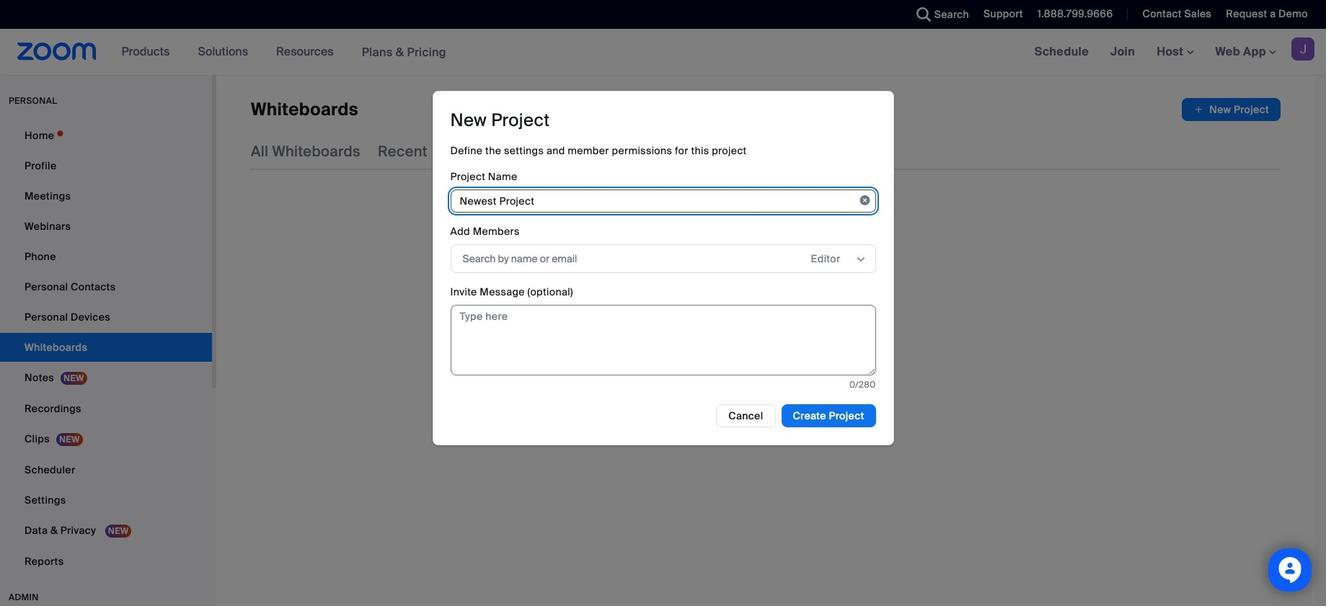 Task type: vqa. For each thing, say whether or not it's contained in the screenshot.
Me
yes



Task type: describe. For each thing, give the bounding box(es) containing it.
join
[[1111, 44, 1135, 59]]

new project button
[[1182, 98, 1281, 121]]

create your first project
[[665, 268, 867, 291]]

devices
[[71, 311, 110, 324]]

create for create project
[[793, 410, 826, 423]]

define the settings and member permissions for this project
[[450, 144, 747, 157]]

contact sales link up "join"
[[1132, 0, 1215, 29]]

all whiteboards
[[251, 142, 361, 161]]

this
[[691, 144, 709, 157]]

(optional)
[[528, 286, 573, 299]]

reports
[[25, 555, 64, 568]]

project down define
[[450, 170, 485, 183]]

create project
[[793, 410, 864, 423]]

new project inside button
[[1210, 103, 1269, 116]]

notes link
[[0, 363, 212, 393]]

first
[[768, 268, 802, 291]]

schedule
[[1035, 44, 1089, 59]]

personal
[[9, 95, 57, 107]]

settings
[[25, 494, 66, 507]]

support
[[984, 7, 1023, 20]]

1 vertical spatial project
[[806, 268, 867, 291]]

project inside whiteboards application
[[1234, 103, 1269, 116]]

request
[[1226, 7, 1267, 20]]

reports link
[[0, 547, 212, 576]]

personal contacts
[[25, 281, 116, 294]]

meetings
[[25, 190, 71, 203]]

plans
[[362, 44, 393, 59]]

project down the 0/280
[[829, 410, 864, 423]]

project up the settings
[[491, 109, 550, 131]]

recordings link
[[0, 394, 212, 423]]

create for create your first project
[[665, 268, 722, 291]]

clips
[[25, 433, 50, 446]]

product information navigation
[[111, 29, 457, 76]]

shared
[[575, 142, 625, 161]]

banner containing schedule
[[0, 29, 1326, 76]]

members
[[473, 225, 520, 238]]

whiteboards inside application
[[251, 98, 358, 120]]

scheduler
[[25, 464, 75, 477]]

shared with me
[[575, 142, 682, 161]]

for
[[675, 144, 689, 157]]

project name
[[450, 170, 518, 183]]

personal for personal devices
[[25, 311, 68, 324]]

invite message (optional)
[[450, 286, 573, 299]]

name
[[488, 170, 518, 183]]

phone link
[[0, 242, 212, 271]]

contacts
[[71, 281, 116, 294]]

recordings
[[25, 402, 81, 415]]

all
[[251, 142, 269, 161]]

contact sales link up meetings 'navigation' at the top
[[1143, 7, 1212, 20]]

new project inside dialog
[[450, 109, 550, 131]]

personal menu menu
[[0, 121, 212, 578]]

privacy
[[60, 524, 96, 537]]

pricing
[[407, 44, 446, 59]]

create project button
[[781, 405, 876, 428]]

my
[[445, 142, 465, 161]]

zoom logo image
[[17, 43, 96, 61]]

notes
[[25, 371, 54, 384]]

demo
[[1279, 7, 1308, 20]]

define
[[450, 144, 483, 157]]



Task type: locate. For each thing, give the bounding box(es) containing it.
&
[[396, 44, 404, 59], [50, 524, 58, 537]]

1 vertical spatial personal
[[25, 311, 68, 324]]

project right this
[[712, 144, 747, 157]]

0 horizontal spatial create
[[665, 268, 722, 291]]

webinars link
[[0, 212, 212, 241]]

personal down personal contacts
[[25, 311, 68, 324]]

your
[[727, 268, 764, 291]]

whiteboards
[[251, 98, 358, 120], [272, 142, 361, 161], [469, 142, 557, 161]]

1 vertical spatial create
[[793, 410, 826, 423]]

profile
[[25, 159, 57, 172]]

home link
[[0, 121, 212, 150]]

show options image
[[855, 254, 867, 266]]

with
[[628, 142, 657, 161]]

0 horizontal spatial &
[[50, 524, 58, 537]]

& inside product information navigation
[[396, 44, 404, 59]]

home
[[25, 129, 54, 142]]

& right data
[[50, 524, 58, 537]]

0 horizontal spatial new
[[450, 109, 487, 131]]

create left your
[[665, 268, 722, 291]]

editor button
[[811, 248, 854, 270]]

new project right the add "icon"
[[1210, 103, 1269, 116]]

me
[[660, 142, 682, 161]]

personal for personal contacts
[[25, 281, 68, 294]]

settings link
[[0, 486, 212, 515]]

plans & pricing
[[362, 44, 446, 59]]

join link
[[1100, 29, 1146, 75]]

clips link
[[0, 425, 212, 454]]

2 personal from the top
[[25, 311, 68, 324]]

data & privacy
[[25, 524, 99, 537]]

meetings link
[[0, 182, 212, 211]]

new project up the my whiteboards
[[450, 109, 550, 131]]

whiteboards up all whiteboards
[[251, 98, 358, 120]]

cancel button
[[716, 405, 776, 428]]

request a demo link
[[1215, 0, 1326, 29], [1226, 7, 1308, 20]]

meetings navigation
[[1024, 29, 1326, 76]]

starred
[[700, 142, 752, 161]]

data
[[25, 524, 48, 537]]

Search by name or email,Search by name or email text field
[[463, 248, 781, 270]]

support link
[[973, 0, 1027, 29], [984, 7, 1023, 20]]

schedule link
[[1024, 29, 1100, 75]]

admin
[[9, 592, 39, 604]]

1 personal from the top
[[25, 281, 68, 294]]

0 horizontal spatial new project
[[450, 109, 550, 131]]

0 vertical spatial &
[[396, 44, 404, 59]]

new right the add "icon"
[[1210, 103, 1231, 116]]

request a demo
[[1226, 7, 1308, 20]]

personal devices
[[25, 311, 110, 324]]

profile link
[[0, 151, 212, 180]]

sales
[[1185, 7, 1212, 20]]

my whiteboards
[[445, 142, 557, 161]]

editor
[[811, 253, 840, 266]]

settings
[[504, 144, 544, 157]]

e.g. Happy Crew text field
[[450, 190, 876, 213]]

message
[[480, 286, 525, 299]]

1 horizontal spatial new
[[1210, 103, 1231, 116]]

project
[[712, 144, 747, 157], [806, 268, 867, 291]]

personal contacts link
[[0, 273, 212, 301]]

project inside dialog
[[712, 144, 747, 157]]

new project dialog
[[432, 91, 894, 446]]

& for privacy
[[50, 524, 58, 537]]

the
[[485, 144, 501, 157]]

new project
[[1210, 103, 1269, 116], [450, 109, 550, 131]]

create
[[665, 268, 722, 291], [793, 410, 826, 423]]

0 vertical spatial personal
[[25, 281, 68, 294]]

add
[[450, 225, 470, 238]]

tabs of all whiteboard page tab list
[[251, 133, 881, 170]]

1 horizontal spatial project
[[806, 268, 867, 291]]

project down editor
[[806, 268, 867, 291]]

& right plans
[[396, 44, 404, 59]]

recent
[[378, 142, 428, 161]]

1 horizontal spatial &
[[396, 44, 404, 59]]

phone
[[25, 250, 56, 263]]

1.888.799.9666 button
[[1027, 0, 1117, 29], [1038, 7, 1113, 20]]

0 horizontal spatial project
[[712, 144, 747, 157]]

whiteboards right all
[[272, 142, 361, 161]]

webinars
[[25, 220, 71, 233]]

whiteboards application
[[251, 98, 1281, 121]]

1 vertical spatial &
[[50, 524, 58, 537]]

0/280
[[849, 379, 876, 391]]

personal
[[25, 281, 68, 294], [25, 311, 68, 324]]

whiteboards up name at the top left
[[469, 142, 557, 161]]

scheduler link
[[0, 456, 212, 485]]

0 vertical spatial project
[[712, 144, 747, 157]]

data & privacy link
[[0, 516, 212, 546]]

cancel
[[729, 410, 763, 423]]

& inside personal menu menu
[[50, 524, 58, 537]]

member
[[568, 144, 609, 157]]

invite
[[450, 286, 477, 299]]

& for pricing
[[396, 44, 404, 59]]

project
[[1234, 103, 1269, 116], [491, 109, 550, 131], [450, 170, 485, 183], [829, 410, 864, 423]]

contact sales link
[[1132, 0, 1215, 29], [1143, 7, 1212, 20]]

contact
[[1143, 7, 1182, 20]]

1 horizontal spatial create
[[793, 410, 826, 423]]

Invite Message (optional) text field
[[450, 305, 876, 376]]

contact sales
[[1143, 7, 1212, 20]]

personal devices link
[[0, 303, 212, 332]]

new up define
[[450, 109, 487, 131]]

add image
[[1194, 102, 1204, 117]]

whiteboards for my
[[469, 142, 557, 161]]

plans & pricing link
[[362, 44, 446, 59], [362, 44, 446, 59]]

new
[[1210, 103, 1231, 116], [450, 109, 487, 131]]

project right the add "icon"
[[1234, 103, 1269, 116]]

create right cancel button
[[793, 410, 826, 423]]

permissions
[[612, 144, 672, 157]]

add members
[[450, 225, 520, 238]]

1 horizontal spatial new project
[[1210, 103, 1269, 116]]

1.888.799.9666
[[1038, 7, 1113, 20]]

new inside button
[[1210, 103, 1231, 116]]

0 vertical spatial create
[[665, 268, 722, 291]]

banner
[[0, 29, 1326, 76]]

new inside dialog
[[450, 109, 487, 131]]

whiteboards for all
[[272, 142, 361, 161]]

a
[[1270, 7, 1276, 20]]

create inside button
[[793, 410, 826, 423]]

personal down phone
[[25, 281, 68, 294]]

and
[[547, 144, 565, 157]]



